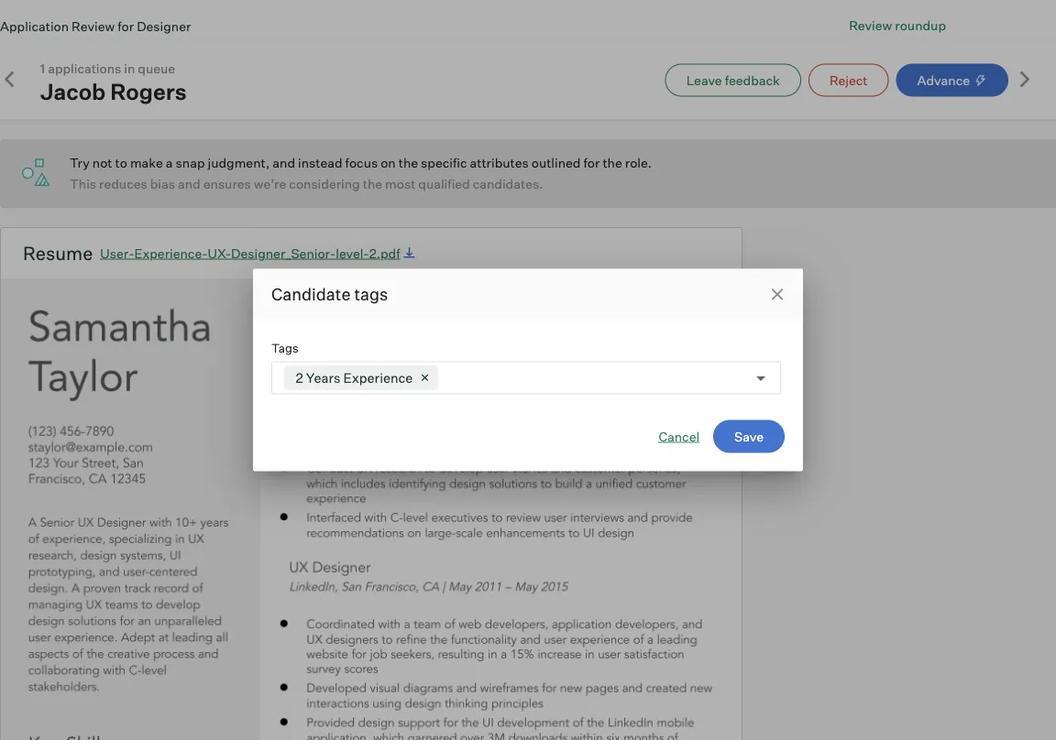 Task type: vqa. For each thing, say whether or not it's contained in the screenshot.
candidate at left top
yes



Task type: locate. For each thing, give the bounding box(es) containing it.
0 horizontal spatial the
[[363, 176, 382, 192]]

1 vertical spatial and
[[178, 176, 201, 192]]

and up we're
[[273, 155, 295, 171]]

leave feedback
[[686, 72, 780, 88]]

0 vertical spatial and
[[273, 155, 295, 171]]

moving to this stage may trigger an action. image
[[974, 74, 987, 88]]

try not to make a snap judgment, and instead focus on the specific attributes outlined for the role. this reduces bias and ensures we're considering the most qualified candidates.
[[70, 155, 652, 192]]

for inside try not to make a snap judgment, and instead focus on the specific attributes outlined for the role. this reduces bias and ensures we're considering the most qualified candidates.
[[584, 155, 600, 171]]

1 vertical spatial for
[[584, 155, 600, 171]]

to
[[115, 155, 127, 171]]

cancel
[[659, 429, 700, 445]]

and
[[273, 155, 295, 171], [178, 176, 201, 192]]

outlined
[[532, 155, 581, 171]]

the
[[399, 155, 418, 171], [603, 155, 622, 171], [363, 176, 382, 192]]

for
[[118, 18, 134, 34], [584, 155, 600, 171]]

2 years experience
[[296, 370, 413, 386]]

application review for designer
[[0, 18, 191, 34]]

specific
[[421, 155, 467, 171]]

candidate tags dialog
[[253, 269, 803, 472]]

for left designer
[[118, 18, 134, 34]]

candidates.
[[473, 176, 543, 192]]

focus
[[345, 155, 378, 171]]

years
[[306, 370, 340, 386]]

for right the outlined on the top right
[[584, 155, 600, 171]]

considering
[[289, 176, 360, 192]]

1
[[40, 61, 45, 77]]

review left roundup
[[849, 17, 892, 33]]

0 horizontal spatial review
[[72, 18, 115, 34]]

most
[[385, 176, 416, 192]]

the down focus
[[363, 176, 382, 192]]

1 horizontal spatial review
[[849, 17, 892, 33]]

0 vertical spatial for
[[118, 18, 134, 34]]

review roundup link
[[849, 16, 946, 35]]

review up the applications
[[72, 18, 115, 34]]

tags
[[271, 341, 299, 356]]

candidate tags
[[271, 284, 388, 305]]

and down "snap"
[[178, 176, 201, 192]]

user-
[[100, 245, 134, 261]]

2 horizontal spatial the
[[603, 155, 622, 171]]

we're
[[254, 176, 286, 192]]

instead
[[298, 155, 343, 171]]

the right on
[[399, 155, 418, 171]]

attributes
[[470, 155, 529, 171]]

the left role.
[[603, 155, 622, 171]]

leave feedback button
[[665, 64, 801, 97]]

advance
[[917, 72, 970, 88]]

feedback
[[725, 72, 780, 88]]

this
[[70, 176, 96, 192]]

tags
[[354, 284, 388, 305]]

bias
[[150, 176, 175, 192]]

1 horizontal spatial for
[[584, 155, 600, 171]]

not
[[92, 155, 112, 171]]

jacob
[[40, 78, 106, 105]]

resume
[[23, 242, 93, 265]]

designer
[[137, 18, 191, 34]]

rogers
[[110, 78, 187, 105]]

cancel link
[[659, 428, 700, 446]]

review
[[849, 17, 892, 33], [72, 18, 115, 34]]



Task type: describe. For each thing, give the bounding box(es) containing it.
review roundup
[[849, 17, 946, 33]]

reject
[[830, 72, 868, 88]]

2
[[296, 370, 303, 386]]

user-experience-ux-designer_senior-level-2.pdf
[[100, 245, 400, 261]]

a
[[166, 155, 173, 171]]

1 horizontal spatial and
[[273, 155, 295, 171]]

snap
[[176, 155, 205, 171]]

application
[[0, 18, 69, 34]]

candidate
[[271, 284, 351, 305]]

save button
[[713, 420, 785, 453]]

1 horizontal spatial the
[[399, 155, 418, 171]]

previous element
[[0, 70, 18, 90]]

2.pdf
[[369, 245, 400, 261]]

next element
[[1016, 70, 1034, 90]]

roundup
[[895, 17, 946, 33]]

0 horizontal spatial for
[[118, 18, 134, 34]]

on
[[381, 155, 396, 171]]

1 applications in queue jacob rogers
[[40, 61, 187, 105]]

judgment,
[[208, 155, 270, 171]]

in
[[124, 61, 135, 77]]

experience
[[343, 370, 413, 386]]

applications
[[48, 61, 121, 77]]

jacob rogers link
[[40, 78, 187, 105]]

moving to this stage may trigger an action. element
[[970, 74, 987, 88]]

reduces
[[99, 176, 147, 192]]

try
[[70, 155, 90, 171]]

advance button
[[896, 64, 1009, 97]]

ux-
[[208, 245, 231, 261]]

user-experience-ux-designer_senior-level-2.pdf link
[[93, 244, 419, 263]]

0 horizontal spatial and
[[178, 176, 201, 192]]

designer_senior-
[[231, 245, 336, 261]]

level-
[[336, 245, 369, 261]]

make
[[130, 155, 163, 171]]

ensures
[[203, 176, 251, 192]]

qualified
[[418, 176, 470, 192]]

leave
[[686, 72, 722, 88]]

experience-
[[134, 245, 208, 261]]

role.
[[625, 155, 652, 171]]

queue
[[138, 61, 175, 77]]

reject button
[[809, 64, 889, 97]]

save
[[734, 429, 764, 445]]



